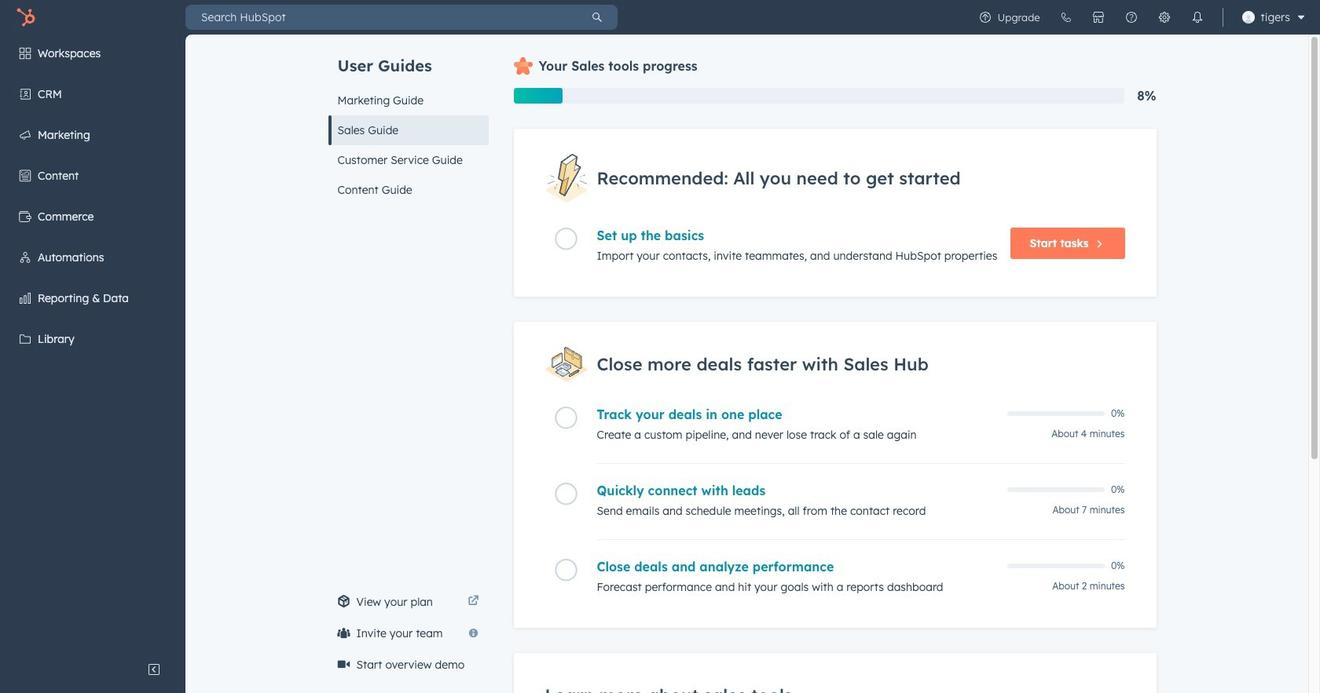 Task type: describe. For each thing, give the bounding box(es) containing it.
Search HubSpot search field
[[185, 5, 577, 30]]

1 horizontal spatial menu
[[969, 0, 1311, 35]]

0 horizontal spatial menu
[[0, 35, 185, 655]]

1 link opens in a new window image from the top
[[468, 593, 479, 612]]

howard n/a image
[[1242, 11, 1255, 24]]

2 link opens in a new window image from the top
[[468, 596, 479, 608]]

notifications image
[[1191, 11, 1203, 24]]

user guides element
[[328, 35, 488, 205]]



Task type: vqa. For each thing, say whether or not it's contained in the screenshot.
third HUBSPOT from the bottom of the page
no



Task type: locate. For each thing, give the bounding box(es) containing it.
progress bar
[[514, 88, 562, 104]]

marketplaces image
[[1092, 11, 1104, 24]]

link opens in a new window image
[[468, 593, 479, 612], [468, 596, 479, 608]]

help image
[[1125, 11, 1137, 24]]

menu
[[969, 0, 1311, 35], [0, 35, 185, 655]]

settings image
[[1158, 11, 1170, 24]]



